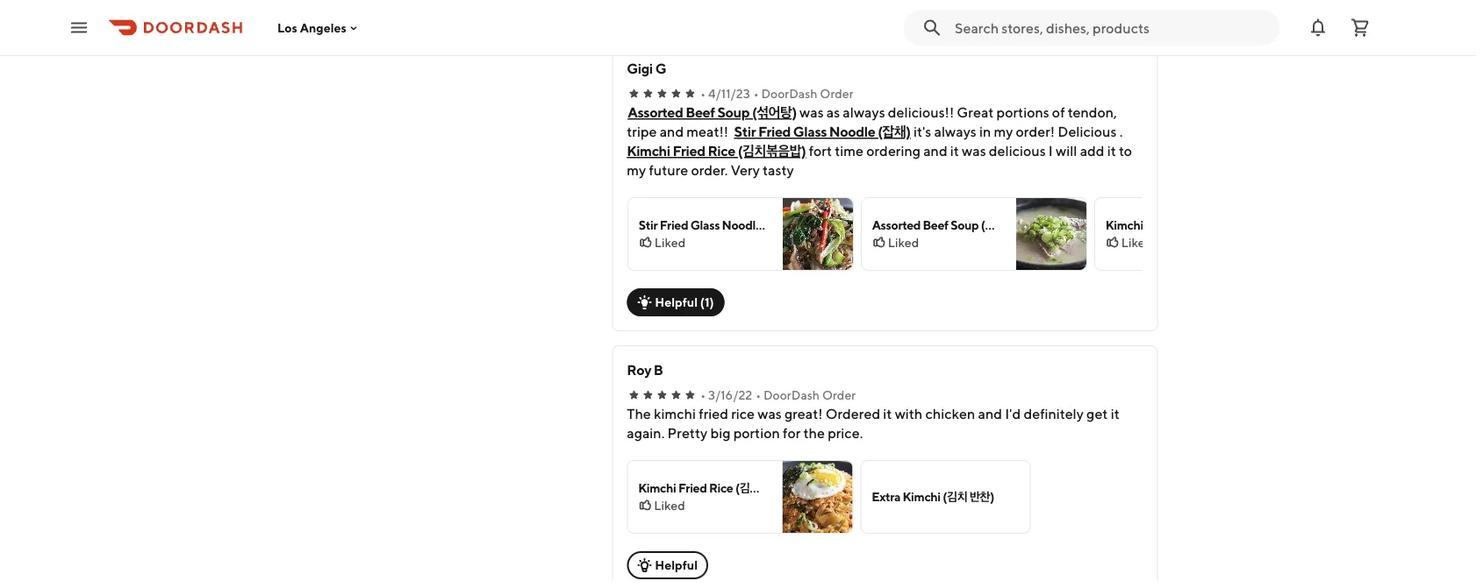 Task type: describe. For each thing, give the bounding box(es) containing it.
kimchi fried rice (김치볶음밥) button
[[627, 141, 806, 161]]

1 vertical spatial rice
[[1176, 218, 1200, 233]]

extra kimchi (김치 반찬) button
[[860, 461, 1031, 534]]

(잡채) inside assorted beef soup (섞어탕) stir fried glass noodle (잡채) kimchi fried rice (김치볶음밥)
[[878, 123, 911, 140]]

roy
[[627, 362, 651, 379]]

kimchi up helpful button
[[638, 481, 676, 496]]

0 items, open order cart image
[[1350, 17, 1371, 38]]

stir fried glass noodle (잡채)
[[638, 218, 793, 233]]

liked right assorted beef soup (섞어탕) "image"
[[1121, 236, 1152, 250]]

(김치볶음밥) inside assorted beef soup (섞어탕) stir fried glass noodle (잡채) kimchi fried rice (김치볶음밥)
[[738, 143, 806, 159]]

반찬)
[[970, 490, 994, 505]]

b
[[654, 362, 663, 379]]

3/16/22
[[708, 388, 752, 403]]

• 3/16/22 • doordash order
[[701, 388, 856, 403]]

order for b
[[822, 388, 856, 403]]

soup for assorted beef soup (섞어탕)
[[950, 218, 978, 233]]

kimchi fried rice (김치볶음밥) image
[[782, 462, 852, 534]]

stir inside assorted beef soup (섞어탕) stir fried glass noodle (잡채) kimchi fried rice (김치볶음밥)
[[734, 123, 756, 140]]

helpful button
[[627, 552, 708, 580]]

0 vertical spatial kimchi fried rice (김치볶음밥)
[[1105, 218, 1262, 233]]

1 vertical spatial kimchi fried rice (김치볶음밥)
[[638, 481, 795, 496]]

• 4/11/23 • doordash order
[[701, 86, 854, 101]]

assorted beef soup (섞어탕) stir fried glass noodle (잡채) kimchi fried rice (김치볶음밥)
[[627, 104, 911, 159]]

glass inside assorted beef soup (섞어탕) stir fried glass noodle (잡채) kimchi fried rice (김치볶음밥)
[[793, 123, 827, 140]]

notification bell image
[[1308, 17, 1329, 38]]

open menu image
[[68, 17, 90, 38]]

assorted beef soup (섞어탕) image
[[1016, 198, 1086, 270]]

rice inside assorted beef soup (섞어탕) stir fried glass noodle (잡채) kimchi fried rice (김치볶음밥)
[[708, 143, 735, 159]]

helpful for helpful (1)
[[655, 295, 698, 310]]

roy b
[[627, 362, 663, 379]]

assorted for assorted beef soup (섞어탕) stir fried glass noodle (잡채) kimchi fried rice (김치볶음밥)
[[628, 104, 683, 121]]

soup for assorted beef soup (섞어탕) stir fried glass noodle (잡채) kimchi fried rice (김치볶음밥)
[[717, 104, 750, 121]]

4/11/23
[[708, 86, 750, 101]]

stir fried glass noodle (잡채) image
[[782, 198, 852, 270]]

1 vertical spatial stir
[[638, 218, 657, 233]]

kimchi right assorted beef soup (섞어탕) "image"
[[1105, 218, 1143, 233]]

• up assorted beef soup (섞어탕) button
[[701, 86, 706, 101]]

• right 3/16/22
[[756, 388, 761, 403]]



Task type: vqa. For each thing, say whether or not it's contained in the screenshot.
the Open Menu 'icon'
yes



Task type: locate. For each thing, give the bounding box(es) containing it.
stir
[[734, 123, 756, 140], [638, 218, 657, 233]]

(김치
[[943, 490, 968, 505]]

0 horizontal spatial (잡채)
[[764, 218, 793, 233]]

•
[[701, 86, 706, 101], [754, 86, 759, 101], [701, 388, 706, 403], [756, 388, 761, 403]]

0 horizontal spatial noodle
[[721, 218, 762, 233]]

assorted inside assorted beef soup (섞어탕) stir fried glass noodle (잡채) kimchi fried rice (김치볶음밥)
[[628, 104, 683, 121]]

liked for stir fried glass noodle (잡채) image
[[654, 236, 685, 250]]

1 vertical spatial (잡채)
[[764, 218, 793, 233]]

0 horizontal spatial assorted
[[628, 104, 683, 121]]

kimchi
[[627, 143, 670, 159], [1105, 218, 1143, 233], [638, 481, 676, 496], [903, 490, 941, 505]]

2 helpful from the top
[[655, 559, 698, 573]]

liked for assorted beef soup (섞어탕) "image"
[[888, 236, 919, 250]]

1 vertical spatial noodle
[[721, 218, 762, 233]]

liked for kimchi fried rice (김치볶음밥) 'image'
[[654, 499, 685, 513]]

glass down 'kimchi fried rice (김치볶음밥)' button
[[690, 218, 719, 233]]

1 horizontal spatial noodle
[[829, 123, 875, 140]]

extra
[[872, 490, 901, 505]]

0 vertical spatial rice
[[708, 143, 735, 159]]

1 horizontal spatial soup
[[950, 218, 978, 233]]

angeles
[[300, 20, 347, 35]]

kimchi down assorted beef soup (섞어탕) button
[[627, 143, 670, 159]]

1 vertical spatial assorted
[[872, 218, 920, 233]]

(1)
[[700, 295, 714, 310]]

0 horizontal spatial (섞어탕)
[[752, 104, 797, 121]]

assorted for assorted beef soup (섞어탕)
[[872, 218, 920, 233]]

helpful (1) button
[[627, 289, 725, 317]]

1 horizontal spatial kimchi fried rice (김치볶음밥)
[[1105, 218, 1262, 233]]

los angeles
[[277, 20, 347, 35]]

gigi
[[627, 60, 653, 77]]

doordash up assorted beef soup (섞어탕) stir fried glass noodle (잡채) kimchi fried rice (김치볶음밥)
[[761, 86, 818, 101]]

1 horizontal spatial glass
[[793, 123, 827, 140]]

0 vertical spatial assorted
[[628, 104, 683, 121]]

0 vertical spatial doordash
[[761, 86, 818, 101]]

1 vertical spatial doordash
[[764, 388, 820, 403]]

liked down assorted beef soup (섞어탕)
[[888, 236, 919, 250]]

liked up helpful button
[[654, 499, 685, 513]]

doordash for gigi g
[[761, 86, 818, 101]]

• right 4/11/23
[[754, 86, 759, 101]]

(잡채)
[[878, 123, 911, 140], [764, 218, 793, 233]]

0 horizontal spatial stir
[[638, 218, 657, 233]]

order
[[820, 86, 854, 101], [822, 388, 856, 403]]

0 vertical spatial noodle
[[829, 123, 875, 140]]

assorted beef soup (섞어탕)
[[872, 218, 1020, 233]]

assorted beef soup (섞어탕) button
[[628, 103, 797, 122]]

0 vertical spatial glass
[[793, 123, 827, 140]]

noodle left stir fried glass noodle (잡채) image
[[721, 218, 762, 233]]

los angeles button
[[277, 20, 361, 35]]

liked
[[654, 236, 685, 250], [888, 236, 919, 250], [1121, 236, 1152, 250], [654, 499, 685, 513]]

helpful
[[655, 295, 698, 310], [655, 559, 698, 573]]

helpful (1)
[[655, 295, 714, 310]]

0 vertical spatial stir
[[734, 123, 756, 140]]

0 vertical spatial beef
[[686, 104, 715, 121]]

los
[[277, 20, 297, 35]]

helpful for helpful
[[655, 559, 698, 573]]

liked down stir fried glass noodle (잡채)
[[654, 236, 685, 250]]

order for g
[[820, 86, 854, 101]]

noodle inside assorted beef soup (섞어탕) stir fried glass noodle (잡채) kimchi fried rice (김치볶음밥)
[[829, 123, 875, 140]]

0 vertical spatial order
[[820, 86, 854, 101]]

fried
[[758, 123, 791, 140], [673, 143, 705, 159], [659, 218, 688, 233], [1145, 218, 1174, 233], [678, 481, 707, 496]]

rice
[[708, 143, 735, 159], [1176, 218, 1200, 233], [709, 481, 733, 496]]

0 vertical spatial helpful
[[655, 295, 698, 310]]

(섞어탕) for assorted beef soup (섞어탕) stir fried glass noodle (잡채) kimchi fried rice (김치볶음밥)
[[752, 104, 797, 121]]

1 horizontal spatial beef
[[922, 218, 948, 233]]

1 horizontal spatial stir
[[734, 123, 756, 140]]

kimchi left '(김치'
[[903, 490, 941, 505]]

1 vertical spatial (김치볶음밥)
[[1202, 218, 1262, 233]]

kimchi inside assorted beef soup (섞어탕) stir fried glass noodle (잡채) kimchi fried rice (김치볶음밥)
[[627, 143, 670, 159]]

stir fried glass noodle (잡채) button
[[734, 122, 911, 141]]

beef for assorted beef soup (섞어탕) stir fried glass noodle (잡채) kimchi fried rice (김치볶음밥)
[[686, 104, 715, 121]]

noodle down • 4/11/23 • doordash order at the top
[[829, 123, 875, 140]]

0 vertical spatial (김치볶음밥)
[[738, 143, 806, 159]]

0 vertical spatial soup
[[717, 104, 750, 121]]

1 vertical spatial beef
[[922, 218, 948, 233]]

1 horizontal spatial (섞어탕)
[[981, 218, 1020, 233]]

soup down 4/11/23
[[717, 104, 750, 121]]

beef for assorted beef soup (섞어탕)
[[922, 218, 948, 233]]

0 horizontal spatial glass
[[690, 218, 719, 233]]

1 vertical spatial soup
[[950, 218, 978, 233]]

1 horizontal spatial assorted
[[872, 218, 920, 233]]

glass down • 4/11/23 • doordash order at the top
[[793, 123, 827, 140]]

beef
[[686, 104, 715, 121], [922, 218, 948, 233]]

(섞어탕) for assorted beef soup (섞어탕)
[[981, 218, 1020, 233]]

glass
[[793, 123, 827, 140], [690, 218, 719, 233]]

doordash right 3/16/22
[[764, 388, 820, 403]]

2 vertical spatial (김치볶음밥)
[[735, 481, 795, 496]]

1 vertical spatial (섞어탕)
[[981, 218, 1020, 233]]

assorted down g
[[628, 104, 683, 121]]

(김치볶음밥)
[[738, 143, 806, 159], [1202, 218, 1262, 233], [735, 481, 795, 496]]

extra kimchi (김치 반찬)
[[872, 490, 994, 505]]

assorted
[[628, 104, 683, 121], [872, 218, 920, 233]]

1 vertical spatial helpful
[[655, 559, 698, 573]]

beef inside assorted beef soup (섞어탕) stir fried glass noodle (잡채) kimchi fried rice (김치볶음밥)
[[686, 104, 715, 121]]

g
[[655, 60, 666, 77]]

gigi g
[[627, 60, 666, 77]]

stir up 'kimchi fried rice (김치볶음밥)' button
[[734, 123, 756, 140]]

assorted right stir fried glass noodle (잡채) image
[[872, 218, 920, 233]]

• left 3/16/22
[[701, 388, 706, 403]]

kimchi inside button
[[903, 490, 941, 505]]

(섞어탕)
[[752, 104, 797, 121], [981, 218, 1020, 233]]

1 vertical spatial order
[[822, 388, 856, 403]]

(섞어탕) inside assorted beef soup (섞어탕) stir fried glass noodle (잡채) kimchi fried rice (김치볶음밥)
[[752, 104, 797, 121]]

kimchi fried rice (김치볶음밥)
[[1105, 218, 1262, 233], [638, 481, 795, 496]]

1 horizontal spatial (잡채)
[[878, 123, 911, 140]]

noodle
[[829, 123, 875, 140], [721, 218, 762, 233]]

1 helpful from the top
[[655, 295, 698, 310]]

soup inside assorted beef soup (섞어탕) stir fried glass noodle (잡채) kimchi fried rice (김치볶음밥)
[[717, 104, 750, 121]]

soup
[[717, 104, 750, 121], [950, 218, 978, 233]]

soup left assorted beef soup (섞어탕) "image"
[[950, 218, 978, 233]]

stir up helpful (1) button in the left of the page
[[638, 218, 657, 233]]

doordash
[[761, 86, 818, 101], [764, 388, 820, 403]]

Store search: begin typing to search for stores available on DoorDash text field
[[955, 18, 1269, 37]]

0 horizontal spatial kimchi fried rice (김치볶음밥)
[[638, 481, 795, 496]]

0 horizontal spatial soup
[[717, 104, 750, 121]]

0 vertical spatial (잡채)
[[878, 123, 911, 140]]

0 vertical spatial (섞어탕)
[[752, 104, 797, 121]]

0 horizontal spatial beef
[[686, 104, 715, 121]]

doordash for roy b
[[764, 388, 820, 403]]

2 vertical spatial rice
[[709, 481, 733, 496]]

1 vertical spatial glass
[[690, 218, 719, 233]]



